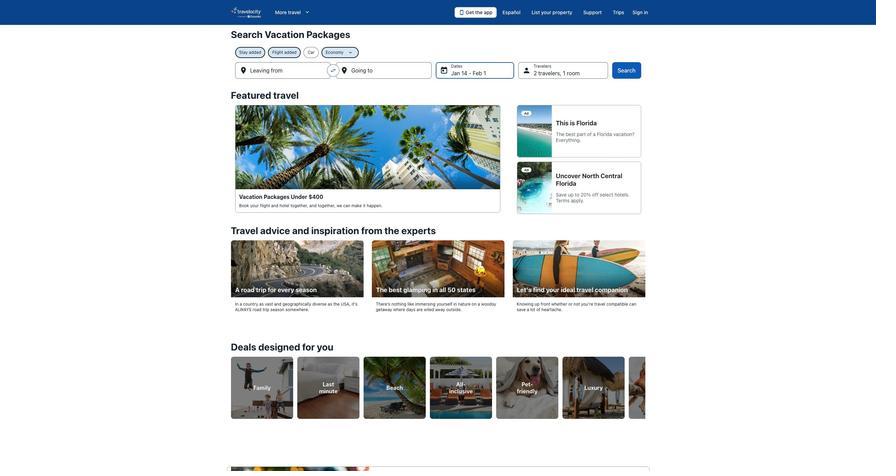 Task type: locate. For each thing, give the bounding box(es) containing it.
next image
[[641, 381, 649, 390]]

swap origin and destination values image
[[330, 67, 336, 74]]

download the app button image
[[459, 10, 464, 15]]

main content
[[0, 25, 876, 471]]



Task type: describe. For each thing, give the bounding box(es) containing it.
travel advice and inspiration from the experts region
[[227, 221, 649, 325]]

featured travel region
[[227, 86, 649, 221]]

previous image
[[227, 381, 235, 390]]

travelocity logo image
[[231, 7, 261, 18]]



Task type: vqa. For each thing, say whether or not it's contained in the screenshot.
travelocity logo at the top of page
yes



